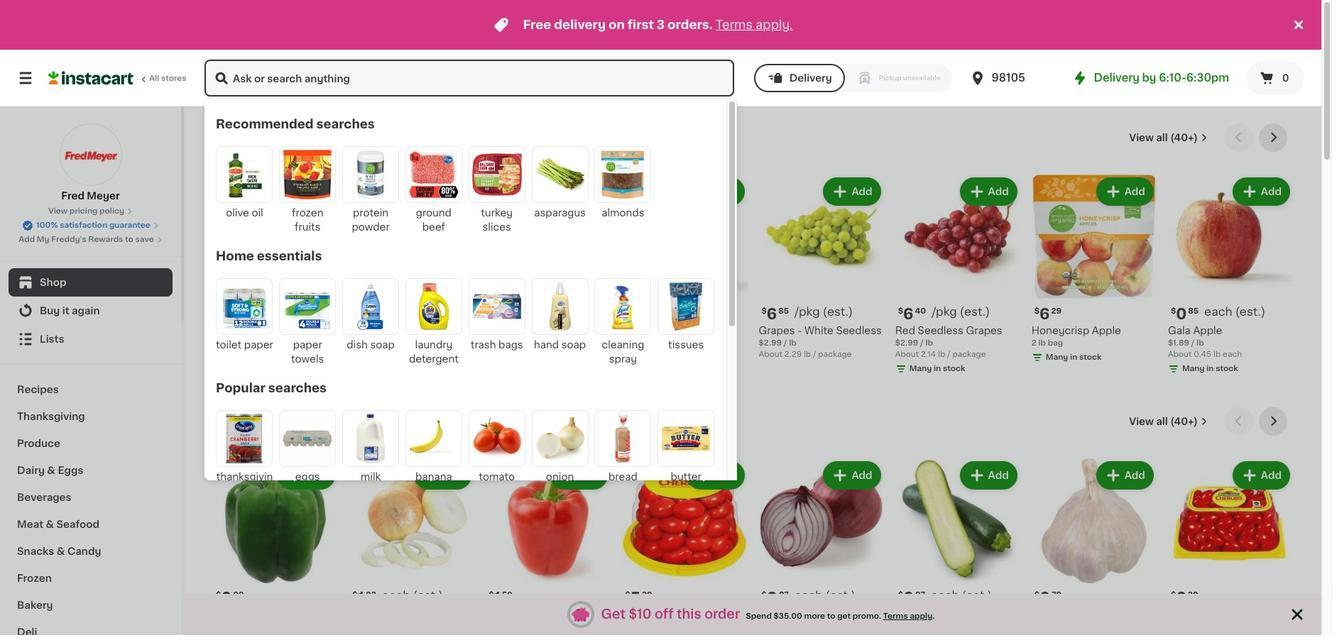 Task type: locate. For each thing, give the bounding box(es) containing it.
2 left bag
[[1032, 340, 1037, 348]]

zucchini
[[942, 610, 985, 620]]

many in stock down 0.45
[[1183, 365, 1239, 373]]

view all (40+)
[[1130, 133, 1199, 143], [1130, 417, 1199, 427]]

0 vertical spatial searches
[[317, 119, 375, 130]]

85
[[779, 308, 789, 316], [1189, 308, 1199, 316]]

red
[[896, 326, 916, 336], [566, 610, 586, 620], [759, 610, 779, 620]]

about inside grapes - white seedless $2.99 / lb about 2.29 lb / package
[[759, 351, 783, 359]]

2 left 69
[[358, 307, 367, 322]]

0 horizontal spatial /pkg (est.)
[[795, 306, 854, 318]]

$0.87 each (estimated) element up the zucchini
[[896, 590, 1021, 608]]

searches inside recommended searches group
[[317, 119, 375, 130]]

85 for 6
[[779, 308, 789, 316]]

(est.) inside $0.29 each (estimated) element
[[280, 306, 311, 318]]

- inside grapes - white seedless $2.99 / lb about 2.29 lb / package
[[798, 326, 802, 336]]

0 vertical spatial view all (40+)
[[1130, 133, 1199, 143]]

terms up "$1.59"
[[884, 613, 909, 621]]

paper up towels
[[293, 340, 322, 350]]

in
[[661, 343, 669, 350], [388, 354, 396, 362], [1071, 354, 1078, 362], [934, 365, 942, 373], [1207, 365, 1215, 373]]

2 view all (40+) button from the top
[[1124, 408, 1214, 436]]

each up gala apple $1.89 / lb about 0.45 lb each
[[1205, 306, 1233, 318]]

/pkg for red seedless grapes
[[932, 306, 958, 318]]

85 inside '$ 0 85'
[[1189, 308, 1199, 316]]

2 87 from the left
[[916, 592, 926, 600]]

stores
[[161, 75, 187, 82]]

1 horizontal spatial apple
[[1093, 326, 1122, 336]]

1 left 03
[[358, 591, 364, 606]]

1 fresh from the top
[[213, 130, 257, 145]]

87 for red
[[779, 592, 789, 600]]

thanksgivin g link
[[216, 405, 273, 502]]

$2.99 down $ 6 85 on the right
[[759, 340, 782, 348]]

1 vertical spatial terms
[[884, 613, 909, 621]]

$ inside '$ 0 85'
[[1172, 308, 1177, 316]]

0 horizontal spatial ct
[[355, 340, 363, 348]]

4 about from the left
[[1169, 351, 1193, 359]]

(est.) right 03
[[413, 591, 443, 602]]

39 for 6
[[1188, 592, 1199, 600]]

- left white
[[798, 326, 802, 336]]

(40+) down 6:10-
[[1171, 133, 1199, 143]]

in down dish soap at the bottom of the page
[[388, 354, 396, 362]]

organic up $ 0 29
[[215, 291, 247, 299]]

/ up 2.29
[[784, 340, 788, 348]]

2 39 from the left
[[1188, 592, 1199, 600]]

1 85 from the left
[[779, 308, 789, 316]]

protein powder
[[352, 208, 390, 232]]

onion link
[[532, 405, 589, 487]]

honeycrisp up bag
[[1032, 326, 1090, 336]]

2 fresh from the top
[[213, 414, 257, 429]]

each (est.) for organic bananas
[[249, 306, 311, 318]]

package inside grapes - white seedless $2.99 / lb about 2.29 lb / package
[[819, 351, 852, 359]]

- left the small
[[532, 326, 537, 336]]

1 horizontal spatial $0.87 each (estimated) element
[[896, 590, 1021, 608]]

1 horizontal spatial ct
[[491, 340, 500, 348]]

$ inside $ 5 39
[[626, 592, 631, 600]]

0 horizontal spatial each (est.)
[[249, 306, 311, 318]]

(40+) down 0.45
[[1171, 417, 1199, 427]]

to left get
[[828, 613, 836, 621]]

frozen fruits link
[[279, 141, 337, 237]]

59
[[502, 592, 513, 600]]

0 horizontal spatial $2.99
[[759, 340, 782, 348]]

0 horizontal spatial soap
[[370, 340, 395, 350]]

$6.40 per package (estimated) element
[[896, 306, 1021, 324]]

each right 0.45
[[1224, 351, 1243, 359]]

all
[[1157, 133, 1169, 143], [1157, 417, 1169, 427]]

package right 2.14
[[953, 351, 987, 359]]

apple for honeycrisp apple 2 lb bag
[[1093, 326, 1122, 336]]

40
[[915, 308, 927, 316]]

$ 6 29
[[1035, 307, 1062, 322]]

0 horizontal spatial red
[[566, 610, 586, 620]]

lb inside honeycrisp apple 2 lb bag
[[1039, 340, 1047, 348]]

about inside organic bananas $0.79 / lb about 0.37 lb each
[[213, 351, 237, 359]]

home
[[216, 251, 254, 262]]

lb left bag
[[1039, 340, 1047, 348]]

red up the $1.09
[[759, 610, 779, 620]]

1 vertical spatial organic
[[213, 326, 253, 336]]

meat & seafood link
[[9, 512, 173, 539]]

0 vertical spatial organic
[[215, 291, 247, 299]]

bag
[[1048, 340, 1064, 348]]

1 horizontal spatial delivery
[[1095, 72, 1140, 83]]

avocado inside avocado - large 1 ct many in stock
[[350, 326, 393, 336]]

product group
[[213, 175, 338, 378], [350, 175, 475, 367], [486, 175, 611, 367], [623, 175, 748, 355], [759, 175, 884, 361], [896, 175, 1021, 378], [1032, 175, 1157, 367], [1169, 175, 1294, 378], [213, 459, 338, 636], [350, 459, 475, 636], [486, 459, 611, 636], [623, 459, 748, 636], [759, 459, 884, 636], [896, 459, 1021, 636], [1032, 459, 1157, 636], [1169, 459, 1294, 636]]

1 $2.99 from the left
[[759, 340, 782, 348]]

1 horizontal spatial $2.99
[[896, 340, 919, 348]]

honeycrisp inside honeycrisp apple 2 lb bag
[[1032, 326, 1090, 336]]

- for avocado - small 1 ct
[[532, 326, 537, 336]]

paper
[[244, 340, 273, 350], [293, 340, 322, 350]]

1 horizontal spatial /pkg
[[932, 306, 958, 318]]

/ inside organic bananas $0.79 / lb about 0.37 lb each
[[237, 340, 241, 348]]

1 vertical spatial to
[[828, 613, 836, 621]]

98105 button
[[970, 58, 1055, 98]]

(est.) up bananas
[[280, 306, 311, 318]]

get
[[838, 613, 851, 621]]

2 inside honeycrisp apple 2 lb bag
[[1032, 340, 1037, 348]]

1 horizontal spatial avocado
[[486, 326, 530, 336]]

2 29 from the left
[[1052, 308, 1062, 316]]

ct inside avocado - small 1 ct
[[491, 340, 500, 348]]

1 inside $ 1 03 each (est.)
[[358, 591, 364, 606]]

dairy & eggs link
[[9, 458, 173, 485]]

(est.)
[[280, 306, 311, 318], [823, 306, 854, 318], [960, 306, 991, 318], [1236, 306, 1266, 318], [413, 591, 443, 602], [826, 591, 856, 602], [962, 591, 993, 602]]

2 paper from the left
[[293, 340, 322, 350]]

0 horizontal spatial avocado
[[350, 326, 393, 336]]

1 inside avocado - large 1 ct many in stock
[[350, 340, 353, 348]]

terms inside the limited time offer 'region'
[[716, 19, 753, 31]]

many down dish soap at the bottom of the page
[[364, 354, 386, 362]]

each up .
[[932, 591, 960, 602]]

0 horizontal spatial grapes
[[759, 326, 796, 336]]

2 (40+) from the top
[[1171, 417, 1199, 427]]

to down the guarantee
[[125, 236, 134, 244]]

ground beef link
[[405, 141, 463, 237]]

free delivery on first 3 orders. terms apply.
[[523, 19, 793, 31]]

seafood
[[57, 520, 99, 530]]

bell
[[538, 610, 556, 620]]

0 horizontal spatial 39
[[642, 592, 653, 600]]

$0.87 each (estimated) element up more
[[759, 590, 884, 608]]

searches for recommended searches
[[317, 119, 375, 130]]

organic
[[215, 291, 247, 299], [213, 326, 253, 336]]

1 /pkg from the left
[[795, 306, 820, 318]]

/pkg (est.) inside $6.85 per package (estimated) "element"
[[795, 306, 854, 318]]

honeycrisp for honeycrisp apple 2 lb bag
[[1032, 326, 1090, 336]]

tissues
[[669, 340, 704, 350]]

0 horizontal spatial paper
[[244, 340, 273, 350]]

popular
[[216, 383, 266, 394]]

red down $ 6 40
[[896, 326, 916, 336]]

2 horizontal spatial red
[[896, 326, 916, 336]]

0 horizontal spatial terms
[[716, 19, 753, 31]]

orders.
[[668, 19, 713, 31]]

1 view all (40+) button from the top
[[1124, 124, 1214, 152]]

2 vertical spatial &
[[57, 547, 65, 557]]

protein
[[353, 208, 389, 218]]

1 87 from the left
[[779, 592, 789, 600]]

0 vertical spatial &
[[47, 466, 55, 476]]

fred meyer logo image
[[59, 124, 122, 186]]

$ 0 87 each (est.) for -
[[899, 591, 993, 606]]

red inside red onion $1.09 / lb
[[759, 610, 779, 620]]

1 vertical spatial all
[[1157, 417, 1169, 427]]

/pkg (est.) up white
[[795, 306, 854, 318]]

2 $2.99 from the left
[[896, 340, 919, 348]]

many inside avocado - large 1 ct many in stock
[[364, 354, 386, 362]]

- left large at bottom left
[[396, 326, 400, 336]]

$ 1 09
[[489, 307, 513, 322]]

29 inside $ 6 29
[[1052, 308, 1062, 316]]

1 horizontal spatial $ 0 87 each (est.)
[[899, 591, 993, 606]]

& left candy
[[57, 547, 65, 557]]

0 vertical spatial all
[[1157, 133, 1169, 143]]

searches inside the popular searches group
[[268, 383, 327, 394]]

promo.
[[853, 613, 882, 621]]

2 package from the left
[[953, 351, 987, 359]]

recommended searches
[[216, 119, 375, 130]]

ct for 2
[[355, 340, 363, 348]]

1 horizontal spatial /pkg (est.)
[[932, 306, 991, 318]]

/pkg up white
[[795, 306, 820, 318]]

about inside gala apple $1.89 / lb about 0.45 lb each
[[1169, 351, 1193, 359]]

0 horizontal spatial 2
[[358, 307, 367, 322]]

again
[[72, 306, 100, 316]]

$ 0 87 each (est.) up .
[[899, 591, 993, 606]]

(est.) inside $6.85 per package (estimated) "element"
[[823, 306, 854, 318]]

1 horizontal spatial 29
[[1052, 308, 1062, 316]]

item carousel region
[[213, 124, 1294, 396], [213, 408, 1294, 636]]

trash bags
[[471, 340, 523, 350]]

avocado up bags
[[486, 326, 530, 336]]

$ 2 69
[[353, 307, 380, 322]]

/ up 2.14
[[921, 340, 924, 348]]

1 vertical spatial fresh
[[213, 414, 257, 429]]

& left eggs
[[47, 466, 55, 476]]

0 vertical spatial item carousel region
[[213, 124, 1294, 396]]

view
[[1130, 133, 1155, 143], [48, 207, 68, 215], [1130, 417, 1155, 427]]

fresh vegetables
[[213, 414, 350, 429]]

main content
[[185, 107, 1322, 636]]

search list box
[[216, 117, 715, 636], [216, 141, 715, 237], [216, 273, 715, 369], [216, 405, 715, 604]]

squash
[[896, 610, 933, 620]]

1 left 59
[[494, 591, 501, 606]]

0 vertical spatial fresh
[[213, 130, 257, 145]]

2 $0.87 each (estimated) element from the left
[[896, 590, 1021, 608]]

1 horizontal spatial red
[[759, 610, 779, 620]]

1 grapes from the left
[[759, 326, 796, 336]]

1 horizontal spatial honeycrisp
[[1032, 326, 1090, 336]]

dairy
[[17, 466, 45, 476]]

eggs
[[58, 466, 83, 476]]

1 horizontal spatial 2
[[631, 307, 640, 322]]

cleaning spray link
[[595, 273, 652, 369]]

/ down $35.00
[[783, 624, 786, 632]]

6 for $ 6 29
[[1040, 307, 1051, 322]]

0 horizontal spatial 29
[[233, 308, 244, 316]]

2 about from the left
[[759, 351, 783, 359]]

$2.99
[[759, 340, 782, 348], [896, 340, 919, 348]]

1 horizontal spatial grapes
[[967, 326, 1003, 336]]

delivery left by
[[1095, 72, 1140, 83]]

& for snacks
[[57, 547, 65, 557]]

search list box containing toilet paper
[[216, 273, 715, 369]]

red inside red seedless grapes $2.99 / lb about 2.14 lb / package
[[896, 326, 916, 336]]

about left 2.29
[[759, 351, 783, 359]]

2 item carousel region from the top
[[213, 408, 1294, 636]]

0 horizontal spatial 87
[[779, 592, 789, 600]]

& right meat on the left bottom
[[46, 520, 54, 530]]

2 view all (40+) from the top
[[1130, 417, 1199, 427]]

$ 1 59
[[489, 591, 513, 606]]

add
[[306, 187, 327, 197], [443, 187, 463, 197], [579, 187, 600, 197], [716, 187, 736, 197], [852, 187, 873, 197], [989, 187, 1010, 197], [1125, 187, 1146, 197], [1262, 187, 1283, 197], [19, 236, 35, 244], [306, 471, 327, 481], [443, 471, 463, 481], [579, 471, 600, 481], [716, 471, 736, 481], [852, 471, 873, 481], [989, 471, 1010, 481], [1125, 471, 1146, 481], [1262, 471, 1283, 481]]

/ right $1.89
[[1192, 340, 1195, 348]]

in inside avocado - large 1 ct many in stock
[[388, 354, 396, 362]]

each (est.) inside the $0.85 each (estimated) element
[[1205, 306, 1266, 318]]

2 all from the top
[[1157, 417, 1169, 427]]

03
[[366, 592, 376, 600]]

red for $1.09
[[759, 610, 779, 620]]

1 search list box from the top
[[216, 117, 715, 636]]

each down bananas
[[267, 351, 286, 359]]

0 horizontal spatial apple
[[683, 326, 712, 336]]

2 for $ 2 69
[[358, 307, 367, 322]]

lb down apply on the bottom
[[924, 624, 932, 632]]

1 view all (40+) from the top
[[1130, 133, 1199, 143]]

seedless right white
[[837, 326, 882, 336]]

laundry detergent link
[[405, 273, 463, 369]]

seedless down $6.40 per package (estimated) element
[[918, 326, 964, 336]]

organic up toilet
[[213, 326, 253, 336]]

2 85 from the left
[[1189, 308, 1199, 316]]

$0.87 each (estimated) element
[[759, 590, 884, 608], [896, 590, 1021, 608]]

search list box containing thanksgivin g
[[216, 405, 715, 604]]

3 about from the left
[[896, 351, 920, 359]]

0 vertical spatial terms
[[716, 19, 753, 31]]

0 vertical spatial view all (40+) button
[[1124, 124, 1214, 152]]

39 for 5
[[642, 592, 653, 600]]

fred meyer link
[[59, 124, 122, 203]]

1 about from the left
[[213, 351, 237, 359]]

1 down $ 2 69
[[350, 340, 353, 348]]

many in stock down honeycrisp apple
[[637, 343, 693, 350]]

4 search list box from the top
[[216, 405, 715, 604]]

terms apply. link
[[716, 19, 793, 31]]

about down toilet
[[213, 351, 237, 359]]

39 inside $ 6 39
[[1188, 592, 1199, 600]]

87 up squash on the right of page
[[916, 592, 926, 600]]

29 for 0
[[233, 308, 244, 316]]

1 each (est.) from the left
[[249, 306, 311, 318]]

red right bell
[[566, 610, 586, 620]]

organic inside organic bananas $0.79 / lb about 0.37 lb each
[[213, 326, 253, 336]]

all stores link
[[48, 58, 188, 98]]

in down 0.45
[[1207, 365, 1215, 373]]

delivery button
[[754, 64, 845, 92]]

view all (40+) for 0
[[1130, 417, 1199, 427]]

recommended searches group
[[216, 117, 715, 237]]

in down 2.14
[[934, 365, 942, 373]]

/ right 2.14
[[948, 351, 951, 359]]

paper inside paper towels
[[293, 340, 322, 350]]

$0.87 each (estimated) element for onion
[[759, 590, 884, 608]]

2 /pkg from the left
[[932, 306, 958, 318]]

this
[[677, 609, 702, 621]]

search list box for home essentials
[[216, 273, 715, 369]]

$ inside $ 0 99
[[216, 592, 221, 600]]

1 horizontal spatial seedless
[[918, 326, 964, 336]]

lb up 0.45
[[1197, 340, 1205, 348]]

2 each (est.) from the left
[[1205, 306, 1266, 318]]

2 inside $2.49 per pound element
[[631, 307, 640, 322]]

add my freddy's rewards to save link
[[19, 234, 163, 246]]

- inside squash - zucchini $1.59 / lb
[[935, 610, 940, 620]]

/pkg right 40
[[932, 306, 958, 318]]

3 search list box from the top
[[216, 273, 715, 369]]

$0.29 each (estimated) element
[[213, 306, 338, 324]]

85 inside $ 6 85
[[779, 308, 789, 316]]

2 seedless from the left
[[918, 326, 964, 336]]

2 honeycrisp from the left
[[1032, 326, 1090, 336]]

0 horizontal spatial $0.87 each (estimated) element
[[759, 590, 884, 608]]

many in stock down honeycrisp apple 2 lb bag
[[1046, 354, 1102, 362]]

1 vertical spatial view all (40+) button
[[1124, 408, 1214, 436]]

delivery by 6:10-6:30pm link
[[1072, 70, 1230, 87]]

0 vertical spatial (40+)
[[1171, 133, 1199, 143]]

fresh for fresh vegetables
[[213, 414, 257, 429]]

candy
[[67, 547, 101, 557]]

2 ct from the left
[[491, 340, 500, 348]]

1 vertical spatial view all (40+)
[[1130, 417, 1199, 427]]

1 vertical spatial searches
[[268, 383, 327, 394]]

apple inside gala apple $1.89 / lb about 0.45 lb each
[[1194, 326, 1223, 336]]

0 horizontal spatial $ 0 87 each (est.)
[[762, 591, 856, 606]]

1 avocado from the left
[[350, 326, 393, 336]]

home essentials group
[[216, 249, 715, 369]]

(est.) up white
[[823, 306, 854, 318]]

/ up 0.37
[[237, 340, 241, 348]]

87 for squash
[[916, 592, 926, 600]]

about left 2.14
[[896, 351, 920, 359]]

& for dairy
[[47, 466, 55, 476]]

view all (40+) for honeycrisp apple
[[1130, 133, 1199, 143]]

1 /pkg (est.) from the left
[[795, 306, 854, 318]]

2 $ 0 87 each (est.) from the left
[[899, 591, 993, 606]]

2 horizontal spatial apple
[[1194, 326, 1223, 336]]

each (est.) up gala apple $1.89 / lb about 0.45 lb each
[[1205, 306, 1266, 318]]

ct down $ 2 69
[[355, 340, 363, 348]]

1 ct from the left
[[355, 340, 363, 348]]

honeycrisp
[[623, 326, 681, 336], [1032, 326, 1090, 336]]

(est.) up red seedless grapes $2.99 / lb about 2.14 lb / package
[[960, 306, 991, 318]]

/pkg (est.) inside $6.40 per package (estimated) element
[[932, 306, 991, 318]]

0 horizontal spatial to
[[125, 236, 134, 244]]

2 left the 49
[[631, 307, 640, 322]]

2 avocado from the left
[[486, 326, 530, 336]]

1 39 from the left
[[642, 592, 653, 600]]

delivery for delivery
[[790, 73, 833, 83]]

1 (40+) from the top
[[1171, 133, 1199, 143]]

honeycrisp down the 49
[[623, 326, 681, 336]]

$10
[[629, 609, 652, 621]]

soap down the small
[[562, 340, 586, 350]]

1 horizontal spatial soap
[[562, 340, 586, 350]]

delivery
[[1095, 72, 1140, 83], [790, 73, 833, 83]]

1 left '09' at the left top of page
[[494, 307, 501, 322]]

meyer
[[87, 191, 120, 201]]

search list box containing olive oil
[[216, 141, 715, 237]]

organic for organic bananas $0.79 / lb about 0.37 lb each
[[213, 326, 253, 336]]

protein powder link
[[342, 141, 400, 237]]

1 item carousel region from the top
[[213, 124, 1294, 396]]

almonds link
[[595, 141, 652, 223]]

item carousel region containing fresh fruit
[[213, 124, 1294, 396]]

popular searches
[[216, 383, 327, 394]]

$6.85 per package (estimated) element
[[759, 306, 884, 324]]

0 horizontal spatial package
[[819, 351, 852, 359]]

1 $0.87 each (estimated) element from the left
[[759, 590, 884, 608]]

lb right 2.29
[[804, 351, 812, 359]]

1 all from the top
[[1157, 133, 1169, 143]]

lb right 2.14
[[939, 351, 946, 359]]

lb right 0.37
[[258, 351, 265, 359]]

ct for 1
[[491, 340, 500, 348]]

$ 6 40
[[899, 307, 927, 322]]

all for 0
[[1157, 417, 1169, 427]]

0 vertical spatial view
[[1130, 133, 1155, 143]]

add button inside product group
[[689, 463, 744, 489]]

ct inside avocado - large 1 ct many in stock
[[355, 340, 363, 348]]

1 horizontal spatial paper
[[293, 340, 322, 350]]

69
[[369, 308, 380, 316]]

(40+) for honeycrisp apple
[[1171, 133, 1199, 143]]

1 horizontal spatial each (est.)
[[1205, 306, 1266, 318]]

2 apple from the left
[[1093, 326, 1122, 336]]

0 horizontal spatial /pkg
[[795, 306, 820, 318]]

1 seedless from the left
[[837, 326, 882, 336]]

39 inside $ 5 39
[[642, 592, 653, 600]]

1 soap from the left
[[370, 340, 395, 350]]

- inside avocado - large 1 ct many in stock
[[396, 326, 400, 336]]

package down white
[[819, 351, 852, 359]]

get $10 off this order status
[[596, 608, 941, 623]]

my
[[37, 236, 49, 244]]

search list box for popular searches
[[216, 405, 715, 604]]

apple for gala apple $1.89 / lb about 0.45 lb each
[[1194, 326, 1223, 336]]

1 29 from the left
[[233, 308, 244, 316]]

None search field
[[203, 58, 736, 98]]

1 vertical spatial &
[[46, 520, 54, 530]]

1 horizontal spatial package
[[953, 351, 987, 359]]

eggs link
[[279, 405, 337, 487]]

/pkg (est.) up red seedless grapes $2.99 / lb about 2.14 lb / package
[[932, 306, 991, 318]]

each (est.) up bananas
[[249, 306, 311, 318]]

29 up toilet paper
[[233, 308, 244, 316]]

to inside get $10 off this order spend $35.00 more to get promo. terms apply .
[[828, 613, 836, 621]]

1 horizontal spatial 85
[[1189, 308, 1199, 316]]

2 horizontal spatial 2
[[1032, 340, 1037, 348]]

each (est.) inside $0.29 each (estimated) element
[[249, 306, 311, 318]]

searches down towels
[[268, 383, 327, 394]]

avocado for 2
[[350, 326, 393, 336]]

1 apple from the left
[[683, 326, 712, 336]]

1 horizontal spatial 39
[[1188, 592, 1199, 600]]

many down bag
[[1046, 354, 1069, 362]]

meat
[[17, 520, 43, 530]]

apple for honeycrisp apple
[[683, 326, 712, 336]]

/pkg inside $6.40 per package (estimated) element
[[932, 306, 958, 318]]

1 honeycrisp from the left
[[623, 326, 681, 336]]

seedless inside red seedless grapes $2.99 / lb about 2.14 lb / package
[[918, 326, 964, 336]]

/pkg inside $6.85 per package (estimated) "element"
[[795, 306, 820, 318]]

butter link
[[658, 405, 715, 487]]

dairy & eggs
[[17, 466, 83, 476]]

grapes down $ 6 85 on the right
[[759, 326, 796, 336]]

2 grapes from the left
[[967, 326, 1003, 336]]

apple
[[683, 326, 712, 336], [1093, 326, 1122, 336], [1194, 326, 1223, 336]]

1 horizontal spatial to
[[828, 613, 836, 621]]

/
[[237, 340, 241, 348], [784, 340, 788, 348], [921, 340, 924, 348], [1192, 340, 1195, 348], [814, 351, 817, 359], [948, 351, 951, 359], [783, 624, 786, 632], [919, 624, 922, 632]]

1 left bags
[[486, 340, 490, 348]]

$0.79
[[213, 340, 235, 348]]

ct down the '$ 1 09'
[[491, 340, 500, 348]]

delivery inside button
[[790, 73, 833, 83]]

/pkg (est.) for red seedless grapes
[[932, 306, 991, 318]]

delivery
[[554, 19, 606, 31]]

lb down $35.00
[[788, 624, 795, 632]]

$ inside $ 0 29
[[216, 308, 221, 316]]

0 horizontal spatial seedless
[[837, 326, 882, 336]]

delivery down apply. on the right of page
[[790, 73, 833, 83]]

0 horizontal spatial 85
[[779, 308, 789, 316]]

1 vertical spatial item carousel region
[[213, 408, 1294, 636]]

3 apple from the left
[[1194, 326, 1223, 336]]

2 /pkg (est.) from the left
[[932, 306, 991, 318]]

- inside avocado - small 1 ct
[[532, 326, 537, 336]]

1 vertical spatial (40+)
[[1171, 417, 1199, 427]]

apple inside honeycrisp apple 2 lb bag
[[1093, 326, 1122, 336]]

butter
[[671, 473, 702, 482]]

fresh down popular
[[213, 414, 257, 429]]

2 search list box from the top
[[216, 141, 715, 237]]

6 inside "element"
[[767, 307, 778, 322]]

powder
[[352, 222, 390, 232]]

hand soap link
[[532, 273, 589, 355]]

87
[[779, 592, 789, 600], [916, 592, 926, 600]]

(40+)
[[1171, 133, 1199, 143], [1171, 417, 1199, 427]]

& inside 'link'
[[47, 466, 55, 476]]

hand soap
[[534, 340, 586, 350]]

1 $ 0 87 each (est.) from the left
[[762, 591, 856, 606]]

(40+) for 0
[[1171, 417, 1199, 427]]

hand
[[534, 340, 559, 350]]

$ inside $ 0 79
[[1035, 592, 1040, 600]]

view pricing policy link
[[48, 206, 133, 217]]

0 horizontal spatial honeycrisp
[[623, 326, 681, 336]]

2 soap from the left
[[562, 340, 586, 350]]

1 package from the left
[[819, 351, 852, 359]]

$2.49 per pound element
[[623, 306, 748, 324]]

0 horizontal spatial delivery
[[790, 73, 833, 83]]

delivery for delivery by 6:10-6:30pm
[[1095, 72, 1140, 83]]

1 horizontal spatial 87
[[916, 592, 926, 600]]

29 inside $ 0 29
[[233, 308, 244, 316]]

avocado inside avocado - small 1 ct
[[486, 326, 530, 336]]

by
[[1143, 72, 1157, 83]]

1 horizontal spatial terms
[[884, 613, 909, 621]]

2 vertical spatial view
[[1130, 417, 1155, 427]]

small
[[539, 326, 567, 336]]



Task type: vqa. For each thing, say whether or not it's contained in the screenshot.
THE INSTACART inside Instacart Community Guidelines
no



Task type: describe. For each thing, give the bounding box(es) containing it.
essentials
[[257, 251, 322, 262]]

slices
[[483, 222, 512, 232]]

beef
[[423, 222, 446, 232]]

lb up 0.37
[[242, 340, 250, 348]]

/pkg (est.) for grapes - white seedless
[[795, 306, 854, 318]]

bread link
[[595, 405, 652, 487]]

(est.) inside the $0.85 each (estimated) element
[[1236, 306, 1266, 318]]

view for fresh fruit
[[1130, 133, 1155, 143]]

$ inside $ 2 69
[[353, 308, 358, 316]]

lb right 0.45
[[1214, 351, 1222, 359]]

get $10 off this order spend $35.00 more to get promo. terms apply .
[[602, 609, 935, 621]]

$ 0 87 each (est.) for onion
[[762, 591, 856, 606]]

- for grapes - white seedless $2.99 / lb about 2.29 lb / package
[[798, 326, 802, 336]]

(est.) inside $ 1 03 each (est.)
[[413, 591, 443, 602]]

detergent
[[409, 355, 459, 365]]

$1.03 each (estimated) element
[[350, 590, 475, 608]]

lb up 2.29
[[790, 340, 797, 348]]

stock down honeycrisp apple
[[670, 343, 693, 350]]

snacks & candy
[[17, 547, 101, 557]]

lb inside red onion $1.09 / lb
[[788, 624, 795, 632]]

6 for $ 6 85
[[767, 307, 778, 322]]

/ right 2.29
[[814, 351, 817, 359]]

milk
[[361, 473, 381, 482]]

dish
[[347, 340, 368, 350]]

many down honeycrisp apple
[[637, 343, 659, 350]]

snacks & candy link
[[9, 539, 173, 566]]

soap for hand soap
[[562, 340, 586, 350]]

stock down honeycrisp apple 2 lb bag
[[1080, 354, 1102, 362]]

2.29
[[785, 351, 802, 359]]

item carousel region containing fresh vegetables
[[213, 408, 1294, 636]]

eggs
[[295, 473, 320, 482]]

turkey slices link
[[468, 141, 526, 237]]

/ inside squash - zucchini $1.59 / lb
[[919, 624, 922, 632]]

each (est.) for gala apple
[[1205, 306, 1266, 318]]

Search field
[[205, 60, 734, 97]]

avocado for 1
[[486, 326, 530, 336]]

get
[[602, 609, 626, 621]]

add inside product group
[[716, 471, 736, 481]]

pricing
[[69, 207, 98, 215]]

first
[[628, 19, 654, 31]]

$0.85 each (estimated) element
[[1169, 306, 1294, 324]]

stock down gala apple $1.89 / lb about 0.45 lb each
[[1217, 365, 1239, 373]]

terms apply button
[[884, 611, 933, 623]]

each inside organic bananas $0.79 / lb about 0.37 lb each
[[267, 351, 286, 359]]

naturesweet cherubs grape tomatoes
[[623, 610, 733, 635]]

beverages link
[[9, 485, 173, 512]]

/ inside gala apple $1.89 / lb about 0.45 lb each
[[1192, 340, 1195, 348]]

banana
[[416, 473, 452, 482]]

save
[[135, 236, 154, 244]]

- for avocado - large 1 ct many in stock
[[396, 326, 400, 336]]

view for fresh vegetables
[[1130, 417, 1155, 427]]

recipes
[[17, 385, 59, 395]]

lb inside squash - zucchini $1.59 / lb
[[924, 624, 932, 632]]

6 for $ 6 39
[[1177, 591, 1187, 606]]

$ 2 49
[[626, 307, 653, 322]]

limited time offer region
[[0, 0, 1291, 50]]

frozen
[[292, 208, 324, 218]]

fruits
[[295, 222, 321, 232]]

order
[[705, 609, 741, 621]]

/pkg for grapes - white seedless
[[795, 306, 820, 318]]

1 for $ 1 59
[[494, 591, 501, 606]]

on
[[609, 19, 625, 31]]

shop
[[40, 278, 66, 288]]

29 for 6
[[1052, 308, 1062, 316]]

honeycrisp for honeycrisp apple
[[623, 326, 681, 336]]

seedless inside grapes - white seedless $2.99 / lb about 2.29 lb / package
[[837, 326, 882, 336]]

$2.99 inside red seedless grapes $2.99 / lb about 2.14 lb / package
[[896, 340, 919, 348]]

$ inside $ 1 03 each (est.)
[[353, 592, 358, 600]]

more
[[805, 613, 826, 621]]

6 for $ 6 40
[[904, 307, 914, 322]]

peppers
[[486, 610, 528, 620]]

cherubs
[[690, 610, 733, 620]]

many in stock down 2.14
[[910, 365, 966, 373]]

100% satisfaction guarantee button
[[22, 217, 159, 232]]

$ inside $ 6 39
[[1172, 592, 1177, 600]]

grapes inside grapes - white seedless $2.99 / lb about 2.29 lb / package
[[759, 326, 796, 336]]

$ inside $ 6 40
[[899, 308, 904, 316]]

instacart logo image
[[48, 70, 134, 87]]

add my freddy's rewards to save
[[19, 236, 154, 244]]

$ inside $ 6 85
[[762, 308, 767, 316]]

beverages
[[17, 493, 71, 503]]

buy it again link
[[9, 297, 173, 325]]

asparagus
[[534, 208, 586, 218]]

- right bell
[[559, 610, 563, 620]]

off
[[655, 609, 674, 621]]

(est.) up get
[[826, 591, 856, 602]]

each up bananas
[[249, 306, 278, 318]]

product group containing 5
[[623, 459, 748, 636]]

white
[[805, 326, 834, 336]]

popular searches group
[[216, 381, 715, 604]]

terms inside get $10 off this order spend $35.00 more to get promo. terms apply .
[[884, 613, 909, 621]]

/ inside red onion $1.09 / lb
[[783, 624, 786, 632]]

policy
[[100, 207, 124, 215]]

09
[[502, 308, 513, 316]]

1 vertical spatial view
[[48, 207, 68, 215]]

spray
[[609, 355, 637, 365]]

ground beef
[[416, 208, 452, 232]]

0 vertical spatial to
[[125, 236, 134, 244]]

$ 6 39
[[1172, 591, 1199, 606]]

toilet paper link
[[216, 273, 273, 355]]

.
[[933, 613, 935, 621]]

lb up 2.14
[[926, 340, 934, 348]]

(est.) up the zucchini
[[962, 591, 993, 602]]

guarantee
[[109, 222, 151, 230]]

$ inside $ 6 29
[[1035, 308, 1040, 316]]

each inside $ 1 03 each (est.)
[[382, 591, 410, 602]]

freddy's
[[51, 236, 86, 244]]

1 paper from the left
[[244, 340, 273, 350]]

g
[[241, 487, 248, 497]]

$1.59
[[896, 624, 917, 632]]

produce
[[17, 439, 60, 449]]

- for squash - zucchini $1.59 / lb
[[935, 610, 940, 620]]

grapes inside red seedless grapes $2.99 / lb about 2.14 lb / package
[[967, 326, 1003, 336]]

buy it again
[[40, 306, 100, 316]]

all for honeycrisp apple
[[1157, 133, 1169, 143]]

bananas
[[255, 326, 298, 336]]

home essentials
[[216, 251, 322, 262]]

soap for dish soap
[[370, 340, 395, 350]]

in down honeycrisp apple
[[661, 343, 669, 350]]

view all (40+) button for 0
[[1124, 408, 1214, 436]]

red for grapes
[[896, 326, 916, 336]]

search list box containing recommended searches
[[216, 117, 715, 636]]

$1.09
[[759, 624, 781, 632]]

olive
[[226, 208, 249, 218]]

fruit
[[261, 130, 298, 145]]

85 for 0
[[1189, 308, 1199, 316]]

main content containing fresh fruit
[[185, 107, 1322, 636]]

$0.87 each (estimated) element for -
[[896, 590, 1021, 608]]

2.14
[[922, 351, 937, 359]]

all
[[149, 75, 159, 82]]

onion
[[782, 610, 812, 620]]

$ inside the $ 2 49
[[626, 308, 631, 316]]

1 for $ 1 09
[[494, 307, 501, 322]]

ground
[[416, 208, 452, 218]]

/lb
[[658, 306, 674, 318]]

many down 0.45
[[1183, 365, 1205, 373]]

0 inside button
[[1283, 73, 1290, 83]]

produce link
[[9, 431, 173, 458]]

- for peppers - bell - red
[[531, 610, 535, 620]]

$ inside the '$ 1 59'
[[489, 592, 494, 600]]

olive oil
[[226, 208, 263, 218]]

paper towels
[[291, 340, 324, 365]]

cleaning
[[602, 340, 645, 350]]

$35.00
[[774, 613, 803, 621]]

1 for $ 1 03 each (est.)
[[358, 591, 364, 606]]

& for meat
[[46, 520, 54, 530]]

organic for organic
[[215, 291, 247, 299]]

stock inside avocado - large 1 ct many in stock
[[397, 354, 420, 362]]

0.37
[[239, 351, 256, 359]]

$ inside the '$ 1 09'
[[489, 308, 494, 316]]

service type group
[[754, 64, 953, 92]]

package inside red seedless grapes $2.99 / lb about 2.14 lb / package
[[953, 351, 987, 359]]

bags
[[499, 340, 523, 350]]

99
[[233, 592, 244, 600]]

(est.) inside $6.40 per package (estimated) element
[[960, 306, 991, 318]]

many down 2.14
[[910, 365, 932, 373]]

recommended
[[216, 119, 314, 130]]

fresh for fresh fruit
[[213, 130, 257, 145]]

close image
[[1290, 607, 1307, 624]]

honeycrisp apple 2 lb bag
[[1032, 326, 1122, 348]]

searches for popular searches
[[268, 383, 327, 394]]

lists
[[40, 335, 64, 345]]

dish soap link
[[342, 273, 400, 355]]

stock down red seedless grapes $2.99 / lb about 2.14 lb / package
[[944, 365, 966, 373]]

tomato
[[479, 473, 515, 482]]

snacks
[[17, 547, 54, 557]]

$2.99 inside grapes - white seedless $2.99 / lb about 2.29 lb / package
[[759, 340, 782, 348]]

trash bags link
[[468, 273, 526, 355]]

1 inside avocado - small 1 ct
[[486, 340, 490, 348]]

about inside red seedless grapes $2.99 / lb about 2.14 lb / package
[[896, 351, 920, 359]]

each up more
[[795, 591, 823, 602]]

2 for $ 2 49
[[631, 307, 640, 322]]

turkey slices
[[481, 208, 513, 232]]

avocado - small 1 ct
[[486, 326, 567, 348]]

in down honeycrisp apple 2 lb bag
[[1071, 354, 1078, 362]]

organic bananas $0.79 / lb about 0.37 lb each
[[213, 326, 298, 359]]

frozen
[[17, 574, 52, 584]]

search list box for recommended searches
[[216, 141, 715, 237]]

each inside gala apple $1.89 / lb about 0.45 lb each
[[1224, 351, 1243, 359]]

view all (40+) button for honeycrisp apple
[[1124, 124, 1214, 152]]

lists link
[[9, 325, 173, 354]]

$ 0 79
[[1035, 591, 1062, 606]]



